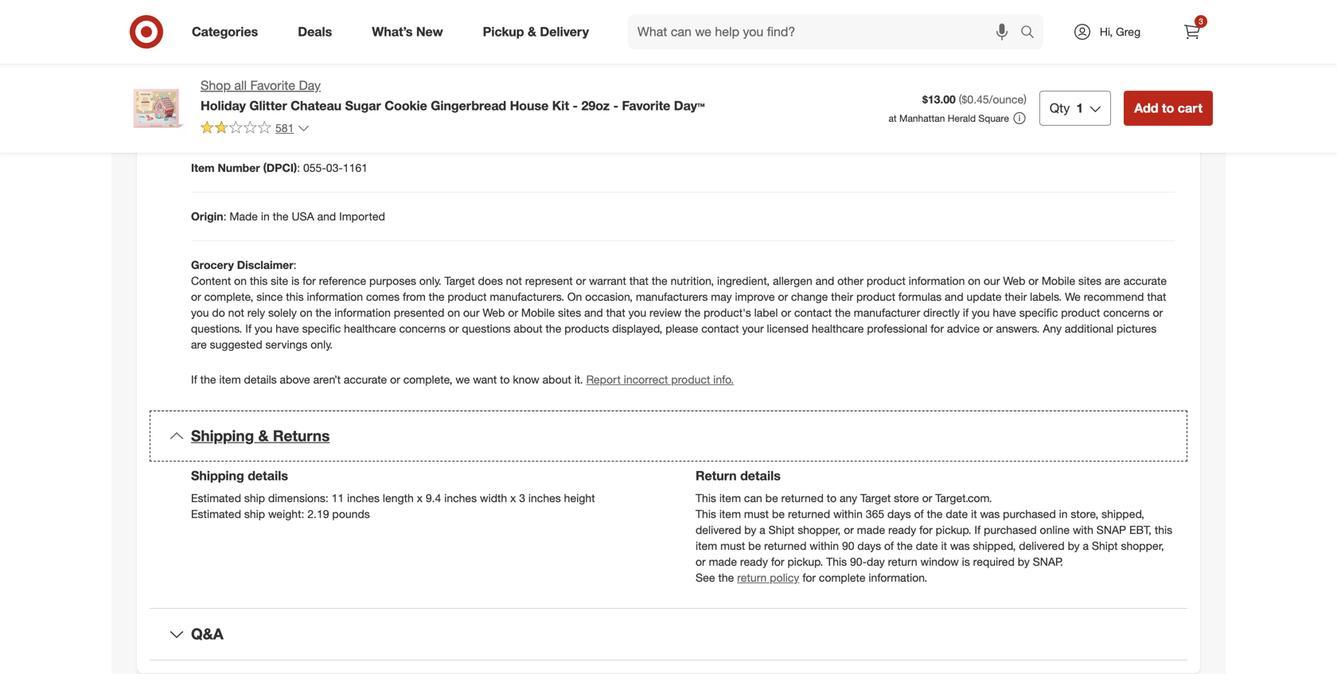 Task type: locate. For each thing, give the bounding box(es) containing it.
in
[[261, 210, 270, 224], [1059, 507, 1068, 521]]

you left the do
[[191, 306, 209, 320]]

1 inches from the left
[[347, 491, 380, 505]]

are down the questions.
[[191, 338, 207, 352]]

0 horizontal spatial only.
[[311, 338, 333, 352]]

3 inches from the left
[[529, 491, 561, 505]]

sites down on on the left
[[558, 306, 581, 320]]

shopper, down any
[[798, 523, 841, 537]]

grocery
[[191, 258, 234, 272]]

store
[[894, 491, 919, 505]]

made up see at the right bottom of page
[[709, 555, 737, 569]]

(dpci)
[[263, 161, 297, 175]]

0 horizontal spatial shopper,
[[798, 523, 841, 537]]

1 vertical spatial ship
[[244, 507, 265, 521]]

kit
[[552, 98, 569, 113]]

healthcare down comes
[[344, 322, 396, 336]]

0 horizontal spatial have
[[276, 322, 299, 336]]

1 horizontal spatial favorite
[[622, 98, 671, 113]]

to right want
[[500, 373, 510, 387]]

0 vertical spatial are
[[1105, 274, 1121, 288]]

must down can at the bottom right of page
[[744, 507, 769, 521]]

2 their from the left
[[1005, 290, 1027, 304]]

ship left dimensions:
[[244, 491, 265, 505]]

0 horizontal spatial our
[[463, 306, 480, 320]]

0 vertical spatial specific
[[1020, 306, 1059, 320]]

q&a
[[191, 625, 224, 643]]

we
[[1065, 290, 1081, 304]]

1 horizontal spatial by
[[1018, 555, 1030, 569]]

servings
[[266, 338, 308, 352]]

licensed
[[767, 322, 809, 336]]

sites up "we"
[[1079, 274, 1102, 288]]

is inside return details this item can be returned to any target store or target.com. this item must be returned within 365 days of the date it was purchased in store, shipped, delivered by a shipt shopper, or made ready for pickup. if purchased online with snap ebt, this item must be returned within 90 days of the date it was shipped, delivered by a shipt shopper, or made ready for pickup. this 90-day return window is required by snap. see the return policy for complete information.
[[962, 555, 970, 569]]

target inside return details this item can be returned to any target store or target.com. this item must be returned within 365 days of the date it was purchased in store, shipped, delivered by a shipt shopper, or made ready for pickup. if purchased online with snap ebt, this item must be returned within 90 days of the date it was shipped, delivered by a shipt shopper, or made ready for pickup. this 90-day return window is required by snap. see the return policy for complete information.
[[861, 491, 891, 505]]

1 horizontal spatial it
[[971, 507, 977, 521]]

details left "above"
[[244, 373, 277, 387]]

concerns up pictures on the right of page
[[1104, 306, 1150, 320]]

1 horizontal spatial mobile
[[1042, 274, 1076, 288]]

2 horizontal spatial if
[[975, 523, 981, 537]]

x left 9.4 on the bottom left of page
[[417, 491, 423, 505]]

returned left any
[[782, 491, 824, 505]]

be up policy
[[772, 507, 785, 521]]

made
[[230, 210, 258, 224]]

pickup. down target.com. on the right bottom of the page
[[936, 523, 972, 537]]

to left any
[[827, 491, 837, 505]]

1 horizontal spatial days
[[888, 507, 911, 521]]

their down other
[[831, 290, 854, 304]]

1 horizontal spatial healthcare
[[812, 322, 864, 336]]

shipt down snap at the bottom right of the page
[[1092, 539, 1118, 553]]

this right ebt,
[[1155, 523, 1173, 537]]

1 horizontal spatial inches
[[444, 491, 477, 505]]

- right 29oz
[[614, 98, 619, 113]]

purchased
[[1003, 507, 1056, 521], [984, 523, 1037, 537]]

this up solely
[[286, 290, 304, 304]]

have up servings
[[276, 322, 299, 336]]

that right warrant
[[630, 274, 649, 288]]

returns
[[273, 427, 330, 445]]

accurate
[[1124, 274, 1167, 288], [344, 373, 387, 387]]

0 horizontal spatial accurate
[[344, 373, 387, 387]]

details inside shipping details estimated ship dimensions: 11 inches length x 9.4 inches width x 3 inches height estimated ship weight: 2.19 pounds
[[248, 468, 288, 484]]

search button
[[1014, 14, 1052, 53]]

& for shipping
[[258, 427, 269, 445]]

return left policy
[[738, 571, 767, 585]]

shipping for shipping details estimated ship dimensions: 11 inches length x 9.4 inches width x 3 inches height estimated ship weight: 2.19 pounds
[[191, 468, 244, 484]]

if down the questions.
[[191, 373, 197, 387]]

does
[[478, 274, 503, 288]]

1 horizontal spatial was
[[981, 507, 1000, 521]]

-
[[573, 98, 578, 113], [614, 98, 619, 113]]

0 vertical spatial was
[[981, 507, 1000, 521]]

you
[[191, 306, 209, 320], [629, 306, 647, 320], [972, 306, 990, 320], [255, 322, 273, 336]]

information
[[909, 274, 965, 288], [307, 290, 363, 304], [335, 306, 391, 320]]

1 x from the left
[[417, 491, 423, 505]]

with
[[1073, 523, 1094, 537]]

on
[[568, 290, 582, 304]]

date up window
[[916, 539, 938, 553]]

about down manufacturers.
[[514, 322, 543, 336]]

by
[[745, 523, 757, 537], [1068, 539, 1080, 553], [1018, 555, 1030, 569]]

0 vertical spatial contact
[[795, 306, 832, 320]]

greg
[[1116, 25, 1141, 39]]

0 horizontal spatial of
[[885, 539, 894, 553]]

1 horizontal spatial delivered
[[1019, 539, 1065, 553]]

have
[[993, 306, 1017, 320], [276, 322, 299, 336]]

581
[[275, 121, 294, 135]]

about
[[514, 322, 543, 336], [543, 373, 572, 387]]

2.19
[[308, 507, 329, 521]]

can
[[744, 491, 763, 505]]

3 right the greg
[[1199, 16, 1204, 26]]

0 vertical spatial it
[[971, 507, 977, 521]]

a
[[760, 523, 766, 537], [1083, 539, 1089, 553]]

shop all favorite day holiday glitter chateau sugar cookie gingerbread house kit - 29oz - favorite day™
[[201, 78, 705, 113]]

shipt
[[769, 523, 795, 537], [1092, 539, 1118, 553]]

: down shop
[[215, 112, 218, 126]]

delivered up see at the right bottom of page
[[696, 523, 742, 537]]

shopper, down ebt,
[[1121, 539, 1165, 553]]

shipt up policy
[[769, 523, 795, 537]]

the right from at the left of page
[[429, 290, 445, 304]]

x
[[417, 491, 423, 505], [510, 491, 516, 505]]

shipping inside shipping details estimated ship dimensions: 11 inches length x 9.4 inches width x 3 inches height estimated ship weight: 2.19 pounds
[[191, 468, 244, 484]]

0 vertical spatial shipping
[[191, 427, 254, 445]]

details for return
[[741, 468, 781, 484]]

1 vertical spatial 3
[[519, 491, 526, 505]]

& inside dropdown button
[[258, 427, 269, 445]]

not up manufacturers.
[[506, 274, 522, 288]]

1 vertical spatial days
[[858, 539, 881, 553]]

shopper,
[[798, 523, 841, 537], [1121, 539, 1165, 553]]

details up dimensions:
[[248, 468, 288, 484]]

sites
[[1079, 274, 1102, 288], [558, 306, 581, 320]]

only. right servings
[[311, 338, 333, 352]]

to inside button
[[1162, 100, 1175, 116]]

this inside return details this item can be returned to any target store or target.com. this item must be returned within 365 days of the date it was purchased in store, shipped, delivered by a shipt shopper, or made ready for pickup. if purchased online with snap ebt, this item must be returned within 90 days of the date it was shipped, delivered by a shipt shopper, or made ready for pickup. this 90-day return window is required by snap. see the return policy for complete information.
[[1155, 523, 1173, 537]]

is right window
[[962, 555, 970, 569]]

1 vertical spatial this
[[286, 290, 304, 304]]

specific
[[1020, 306, 1059, 320], [302, 322, 341, 336]]

1 horizontal spatial shopper,
[[1121, 539, 1165, 553]]

image of holiday glitter chateau sugar cookie gingerbread house kit - 29oz - favorite day™ image
[[124, 76, 188, 140]]

1 vertical spatial pickup.
[[788, 555, 824, 569]]

details inside return details this item can be returned to any target store or target.com. this item must be returned within 365 days of the date it was purchased in store, shipped, delivered by a shipt shopper, or made ready for pickup. if purchased online with snap ebt, this item must be returned within 90 days of the date it was shipped, delivered by a shipt shopper, or made ready for pickup. this 90-day return window is required by snap. see the return policy for complete information.
[[741, 468, 781, 484]]

tcin
[[191, 64, 217, 78]]

do
[[212, 306, 225, 320]]

shipping inside dropdown button
[[191, 427, 254, 445]]

1 vertical spatial of
[[885, 539, 894, 553]]

are
[[1105, 274, 1121, 288], [191, 338, 207, 352]]

1 vertical spatial sites
[[558, 306, 581, 320]]

ready up return policy link
[[740, 555, 768, 569]]

shipping & returns
[[191, 427, 330, 445]]

1 vertical spatial this
[[696, 507, 717, 521]]

&
[[528, 24, 537, 39], [258, 427, 269, 445]]

0 horizontal spatial a
[[760, 523, 766, 537]]

1 healthcare from the left
[[344, 322, 396, 336]]

0 horizontal spatial made
[[709, 555, 737, 569]]

information down reference
[[307, 290, 363, 304]]

0 vertical spatial of
[[915, 507, 924, 521]]

0 horizontal spatial favorite
[[250, 78, 295, 93]]

it
[[971, 507, 977, 521], [942, 539, 948, 553]]

be up return policy link
[[749, 539, 761, 553]]

0 horizontal spatial complete,
[[204, 290, 254, 304]]

2 vertical spatial returned
[[765, 539, 807, 553]]

1 horizontal spatial contact
[[795, 306, 832, 320]]

are up "recommend"
[[1105, 274, 1121, 288]]

0 vertical spatial target
[[445, 274, 475, 288]]

inches up pounds
[[347, 491, 380, 505]]

details
[[244, 373, 277, 387], [248, 468, 288, 484], [741, 468, 781, 484]]

1 horizontal spatial return
[[888, 555, 918, 569]]

sugar
[[345, 98, 381, 113]]

or down manufacturers.
[[508, 306, 518, 320]]

that down occasion,
[[606, 306, 626, 320]]

0 horizontal spatial &
[[258, 427, 269, 445]]

not
[[506, 274, 522, 288], [228, 306, 244, 320]]

0 vertical spatial a
[[760, 523, 766, 537]]

house
[[510, 98, 549, 113]]

we
[[456, 373, 470, 387]]

day
[[299, 78, 321, 93]]

581 link
[[201, 120, 310, 138]]

0 horizontal spatial x
[[417, 491, 423, 505]]

returned
[[782, 491, 824, 505], [788, 507, 831, 521], [765, 539, 807, 553]]

from
[[403, 290, 426, 304]]

mobile
[[1042, 274, 1076, 288], [521, 306, 555, 320]]

: for 86057386
[[217, 64, 220, 78]]

delivered up 'snap.'
[[1019, 539, 1065, 553]]

9.4
[[426, 491, 441, 505]]

weight: left 29
[[213, 15, 251, 29]]

was down target.com. on the right bottom of the page
[[981, 507, 1000, 521]]

& right "pickup"
[[528, 24, 537, 39]]

concerns
[[1104, 306, 1150, 320], [399, 322, 446, 336]]

presented
[[394, 306, 445, 320]]

& left returns
[[258, 427, 269, 445]]

2 vertical spatial this
[[827, 555, 847, 569]]

3 inside shipping details estimated ship dimensions: 11 inches length x 9.4 inches width x 3 inches height estimated ship weight: 2.19 pounds
[[519, 491, 526, 505]]

0 vertical spatial have
[[993, 306, 1017, 320]]

the down the suggested
[[200, 373, 216, 387]]

1 vertical spatial are
[[191, 338, 207, 352]]

information.
[[869, 571, 928, 585]]

0 vertical spatial &
[[528, 24, 537, 39]]

web
[[1004, 274, 1026, 288], [483, 306, 505, 320]]

29
[[254, 15, 267, 29]]

or right the store
[[923, 491, 933, 505]]

for
[[303, 274, 316, 288], [931, 322, 944, 336], [920, 523, 933, 537], [771, 555, 785, 569], [803, 571, 816, 585]]

x right 'width'
[[510, 491, 516, 505]]

a down with
[[1083, 539, 1089, 553]]

qty
[[1050, 100, 1070, 116]]

2 estimated from the top
[[191, 507, 241, 521]]

target left does
[[445, 274, 475, 288]]

is inside grocery disclaimer : content on this site is for reference purposes only.  target does not represent or warrant that the nutrition, ingredient, allergen and other product information on our web or mobile sites are accurate or complete, since this information comes from the product manufacturers.  on occasion, manufacturers may improve or change their product formulas and update their labels.  we recommend that you do not rely solely on the information presented on our web or mobile sites and that you review the product's label or contact the manufacturer directly if you have specific product concerns or questions.  if you have specific healthcare concerns or questions about the products displayed, please contact your licensed healthcare professional for advice or answers.  any additional pictures are suggested servings only.
[[292, 274, 300, 288]]

categories link
[[178, 14, 278, 49]]

0 vertical spatial is
[[292, 274, 300, 288]]

information down comes
[[335, 306, 391, 320]]

product's
[[704, 306, 751, 320]]

favorite up glitter
[[250, 78, 295, 93]]

: left 055-
[[297, 161, 300, 175]]

: down origin : made in the usa and imported
[[294, 258, 297, 272]]

specific up servings
[[302, 322, 341, 336]]

0 horizontal spatial healthcare
[[344, 322, 396, 336]]

2 horizontal spatial by
[[1068, 539, 1080, 553]]

pickup. up policy
[[788, 555, 824, 569]]

window
[[921, 555, 959, 569]]

shipping down shipping & returns
[[191, 468, 244, 484]]

the left products
[[546, 322, 562, 336]]

86057386
[[224, 64, 273, 78]]

1 vertical spatial that
[[1148, 290, 1167, 304]]

or down content
[[191, 290, 201, 304]]

labels.
[[1030, 290, 1062, 304]]

0 vertical spatial date
[[946, 507, 968, 521]]

of
[[915, 507, 924, 521], [885, 539, 894, 553]]

3 right 'width'
[[519, 491, 526, 505]]

1 shipping from the top
[[191, 427, 254, 445]]

0 horizontal spatial by
[[745, 523, 757, 537]]

shipping details estimated ship dimensions: 11 inches length x 9.4 inches width x 3 inches height estimated ship weight: 2.19 pounds
[[191, 468, 595, 521]]

target inside grocery disclaimer : content on this site is for reference purposes only.  target does not represent or warrant that the nutrition, ingredient, allergen and other product information on our web or mobile sites are accurate or complete, since this information comes from the product manufacturers.  on occasion, manufacturers may improve or change their product formulas and update their labels.  we recommend that you do not rely solely on the information presented on our web or mobile sites and that you review the product's label or contact the manufacturer directly if you have specific product concerns or questions.  if you have specific healthcare concerns or questions about the products displayed, please contact your licensed healthcare professional for advice or answers.  any additional pictures are suggested servings only.
[[445, 274, 475, 288]]

shipping for shipping & returns
[[191, 427, 254, 445]]

1 vertical spatial only.
[[311, 338, 333, 352]]

about left it.
[[543, 373, 572, 387]]

0 horizontal spatial delivered
[[696, 523, 742, 537]]

:
[[217, 64, 220, 78], [215, 112, 218, 126], [297, 161, 300, 175], [223, 210, 226, 224], [294, 258, 297, 272]]

web up answers.
[[1004, 274, 1026, 288]]

for up window
[[920, 523, 933, 537]]

1 horizontal spatial x
[[510, 491, 516, 505]]

2 vertical spatial if
[[975, 523, 981, 537]]

item up see at the right bottom of page
[[696, 539, 718, 553]]

must
[[744, 507, 769, 521], [721, 539, 745, 553]]

about inside grocery disclaimer : content on this site is for reference purposes only.  target does not represent or warrant that the nutrition, ingredient, allergen and other product information on our web or mobile sites are accurate or complete, since this information comes from the product manufacturers.  on occasion, manufacturers may improve or change their product formulas and update their labels.  we recommend that you do not rely solely on the information presented on our web or mobile sites and that you review the product's label or contact the manufacturer directly if you have specific product concerns or questions.  if you have specific healthcare concerns or questions about the products displayed, please contact your licensed healthcare professional for advice or answers.  any additional pictures are suggested servings only.
[[514, 322, 543, 336]]

0 vertical spatial mobile
[[1042, 274, 1076, 288]]

1 vertical spatial specific
[[302, 322, 341, 336]]

or up 'licensed'
[[781, 306, 792, 320]]

in up online
[[1059, 507, 1068, 521]]

2 horizontal spatial to
[[1162, 100, 1175, 116]]

1 their from the left
[[831, 290, 854, 304]]

within
[[834, 507, 863, 521], [810, 539, 839, 553]]

2 shipping from the top
[[191, 468, 244, 484]]

target up 365
[[861, 491, 891, 505]]

favorite
[[250, 78, 295, 93], [622, 98, 671, 113]]

the up information.
[[897, 539, 913, 553]]

1 horizontal spatial have
[[993, 306, 1017, 320]]

0 horizontal spatial shipt
[[769, 523, 795, 537]]

pickup
[[483, 24, 524, 39]]

within left 90 at the right
[[810, 539, 839, 553]]

it.
[[575, 373, 583, 387]]

0 vertical spatial to
[[1162, 100, 1175, 116]]

made
[[857, 523, 886, 537], [709, 555, 737, 569]]

all
[[234, 78, 247, 93]]

details up can at the bottom right of page
[[741, 468, 781, 484]]

1 vertical spatial our
[[463, 306, 480, 320]]

suggested
[[210, 338, 262, 352]]

0 vertical spatial only.
[[420, 274, 442, 288]]

or up on on the left
[[576, 274, 586, 288]]

deals
[[298, 24, 332, 39]]

healthcare down change
[[812, 322, 864, 336]]

was
[[981, 507, 1000, 521], [951, 539, 970, 553]]

1 vertical spatial must
[[721, 539, 745, 553]]

of down the store
[[915, 507, 924, 521]]

0 vertical spatial days
[[888, 507, 911, 521]]

made down 365
[[857, 523, 886, 537]]

days down the store
[[888, 507, 911, 521]]

item
[[219, 373, 241, 387], [720, 491, 741, 505], [720, 507, 741, 521], [696, 539, 718, 553]]

1 vertical spatial not
[[228, 306, 244, 320]]

0 vertical spatial our
[[984, 274, 1000, 288]]

0 vertical spatial not
[[506, 274, 522, 288]]

1 vertical spatial shipping
[[191, 468, 244, 484]]

information up formulas
[[909, 274, 965, 288]]

accurate up "recommend"
[[1124, 274, 1167, 288]]

1 - from the left
[[573, 98, 578, 113]]

: left all
[[217, 64, 220, 78]]

ship left 2.19
[[244, 507, 265, 521]]

incorrect
[[624, 373, 668, 387]]

label
[[755, 306, 778, 320]]

categories
[[192, 24, 258, 39]]



Task type: vqa. For each thing, say whether or not it's contained in the screenshot.
the topmost Gift
no



Task type: describe. For each thing, give the bounding box(es) containing it.
0 vertical spatial ready
[[889, 523, 917, 537]]

0 vertical spatial sites
[[1079, 274, 1102, 288]]

gingerbread
[[431, 98, 507, 113]]

1 vertical spatial ready
[[740, 555, 768, 569]]

the right see at the right bottom of page
[[719, 571, 734, 585]]

you up the displayed,
[[629, 306, 647, 320]]

imported
[[339, 210, 385, 224]]

holiday
[[201, 98, 246, 113]]

1 vertical spatial purchased
[[984, 523, 1037, 537]]

width
[[480, 491, 507, 505]]

1 vertical spatial accurate
[[344, 373, 387, 387]]

1 horizontal spatial concerns
[[1104, 306, 1150, 320]]

return policy link
[[738, 571, 800, 585]]

0 vertical spatial by
[[745, 523, 757, 537]]

2 horizontal spatial that
[[1148, 290, 1167, 304]]

What can we help you find? suggestions appear below search field
[[628, 14, 1025, 49]]

2 vertical spatial be
[[749, 539, 761, 553]]

qty 1
[[1050, 100, 1084, 116]]

length
[[383, 491, 414, 505]]

complete
[[819, 571, 866, 585]]

0 horizontal spatial mobile
[[521, 306, 555, 320]]

1 horizontal spatial this
[[286, 290, 304, 304]]

item number (dpci) : 055-03-1161
[[191, 161, 368, 175]]

the up please
[[685, 306, 701, 320]]

at
[[889, 112, 897, 124]]

on right solely
[[300, 306, 313, 320]]

net weight: 29 ounces
[[191, 15, 308, 29]]

update
[[967, 290, 1002, 304]]

1 estimated from the top
[[191, 491, 241, 505]]

item down the suggested
[[219, 373, 241, 387]]

item down return
[[720, 507, 741, 521]]

weight: inside shipping details estimated ship dimensions: 11 inches length x 9.4 inches width x 3 inches height estimated ship weight: 2.19 pounds
[[268, 507, 304, 521]]

0 horizontal spatial not
[[228, 306, 244, 320]]

1 horizontal spatial date
[[946, 507, 968, 521]]

questions.
[[191, 322, 242, 336]]

hi, greg
[[1100, 25, 1141, 39]]

cookie
[[385, 98, 427, 113]]

since
[[257, 290, 283, 304]]

represent
[[525, 274, 573, 288]]

the down reference
[[316, 306, 332, 320]]

change
[[791, 290, 828, 304]]

the up manufacturers
[[652, 274, 668, 288]]

shop
[[201, 78, 231, 93]]

you right "if"
[[972, 306, 990, 320]]

1 vertical spatial by
[[1068, 539, 1080, 553]]

0 horizontal spatial weight:
[[213, 15, 251, 29]]

any
[[1043, 322, 1062, 336]]

0 vertical spatial returned
[[782, 491, 824, 505]]

add
[[1135, 100, 1159, 116]]

0 horizontal spatial if
[[191, 373, 197, 387]]

1 vertical spatial contact
[[702, 322, 739, 336]]

report incorrect product info. button
[[587, 372, 734, 388]]

03-
[[326, 161, 343, 175]]

1 horizontal spatial shipt
[[1092, 539, 1118, 553]]

occasion,
[[585, 290, 633, 304]]

or left questions
[[449, 322, 459, 336]]

details for shipping
[[248, 468, 288, 484]]

1 ship from the top
[[244, 491, 265, 505]]

other
[[838, 274, 864, 288]]

1 horizontal spatial our
[[984, 274, 1000, 288]]

& for pickup
[[528, 24, 537, 39]]

and up products
[[585, 306, 603, 320]]

or down allergen
[[778, 290, 788, 304]]

above
[[280, 373, 310, 387]]

for right policy
[[803, 571, 816, 585]]

085239327593
[[221, 112, 296, 126]]

know
[[513, 373, 540, 387]]

1 horizontal spatial specific
[[1020, 306, 1059, 320]]

1 horizontal spatial made
[[857, 523, 886, 537]]

upc
[[191, 112, 215, 126]]

1 vertical spatial information
[[307, 290, 363, 304]]

0 vertical spatial that
[[630, 274, 649, 288]]

0 horizontal spatial sites
[[558, 306, 581, 320]]

grocery disclaimer : content on this site is for reference purposes only.  target does not represent or warrant that the nutrition, ingredient, allergen and other product information on our web or mobile sites are accurate or complete, since this information comes from the product manufacturers.  on occasion, manufacturers may improve or change their product formulas and update their labels.  we recommend that you do not rely solely on the information presented on our web or mobile sites and that you review the product's label or contact the manufacturer directly if you have specific product concerns or questions.  if you have specific healthcare concerns or questions about the products displayed, please contact your licensed healthcare professional for advice or answers.  any additional pictures are suggested servings only.
[[191, 258, 1167, 352]]

0 vertical spatial favorite
[[250, 78, 295, 93]]

add to cart button
[[1124, 91, 1213, 126]]

)
[[1024, 92, 1027, 106]]

0 horizontal spatial it
[[942, 539, 948, 553]]

on right content
[[234, 274, 247, 288]]

target.com.
[[936, 491, 993, 505]]

0 vertical spatial within
[[834, 507, 863, 521]]

0 vertical spatial purchased
[[1003, 507, 1056, 521]]

the left usa
[[273, 210, 289, 224]]

1
[[1077, 100, 1084, 116]]

1 horizontal spatial are
[[1105, 274, 1121, 288]]

or left we
[[390, 373, 400, 387]]

in inside return details this item can be returned to any target store or target.com. this item must be returned within 365 days of the date it was purchased in store, shipped, delivered by a shipt shopper, or made ready for pickup. if purchased online with snap ebt, this item must be returned within 90 days of the date it was shipped, delivered by a shipt shopper, or made ready for pickup. this 90-day return window is required by snap. see the return policy for complete information.
[[1059, 507, 1068, 521]]

1 vertical spatial to
[[500, 373, 510, 387]]

1 horizontal spatial only.
[[420, 274, 442, 288]]

29oz
[[582, 98, 610, 113]]

2 - from the left
[[614, 98, 619, 113]]

/ounce
[[989, 92, 1024, 106]]

2 ship from the top
[[244, 507, 265, 521]]

origin : made in the usa and imported
[[191, 210, 385, 224]]

chateau
[[291, 98, 342, 113]]

pounds
[[332, 507, 370, 521]]

or up see at the right bottom of page
[[696, 555, 706, 569]]

1 vertical spatial have
[[276, 322, 299, 336]]

1 vertical spatial made
[[709, 555, 737, 569]]

or up labels.
[[1029, 274, 1039, 288]]

hi,
[[1100, 25, 1113, 39]]

on up update
[[968, 274, 981, 288]]

1 vertical spatial web
[[483, 306, 505, 320]]

what's
[[372, 24, 413, 39]]

1 vertical spatial within
[[810, 539, 839, 553]]

1 vertical spatial be
[[772, 507, 785, 521]]

1 horizontal spatial not
[[506, 274, 522, 288]]

manufacturers.
[[490, 290, 565, 304]]

if inside return details this item can be returned to any target store or target.com. this item must be returned within 365 days of the date it was purchased in store, shipped, delivered by a shipt shopper, or made ready for pickup. if purchased online with snap ebt, this item must be returned within 90 days of the date it was shipped, delivered by a shipt shopper, or made ready for pickup. this 90-day return window is required by snap. see the return policy for complete information.
[[975, 523, 981, 537]]

ebt,
[[1130, 523, 1152, 537]]

return
[[696, 468, 737, 484]]

1 vertical spatial return
[[738, 571, 767, 585]]

0 vertical spatial delivered
[[696, 523, 742, 537]]

0 horizontal spatial date
[[916, 539, 938, 553]]

return details this item can be returned to any target store or target.com. this item must be returned within 365 days of the date it was purchased in store, shipped, delivered by a shipt shopper, or made ready for pickup. if purchased online with snap ebt, this item must be returned within 90 days of the date it was shipped, delivered by a shipt shopper, or made ready for pickup. this 90-day return window is required by snap. see the return policy for complete information.
[[696, 468, 1173, 585]]

number
[[218, 161, 260, 175]]

0 horizontal spatial are
[[191, 338, 207, 352]]

2 inches from the left
[[444, 491, 477, 505]]

$13.00 ( $0.45 /ounce )
[[923, 92, 1027, 106]]

review
[[650, 306, 682, 320]]

3 link
[[1175, 14, 1210, 49]]

1 horizontal spatial web
[[1004, 274, 1026, 288]]

allergen
[[773, 274, 813, 288]]

90-
[[850, 555, 867, 569]]

item left can at the bottom right of page
[[720, 491, 741, 505]]

usa
[[292, 210, 314, 224]]

new
[[416, 24, 443, 39]]

1 vertical spatial about
[[543, 373, 572, 387]]

complete, inside grocery disclaimer : content on this site is for reference purposes only.  target does not represent or warrant that the nutrition, ingredient, allergen and other product information on our web or mobile sites are accurate or complete, since this information comes from the product manufacturers.  on occasion, manufacturers may improve or change their product formulas and update their labels.  we recommend that you do not rely solely on the information presented on our web or mobile sites and that you review the product's label or contact the manufacturer directly if you have specific product concerns or questions.  if you have specific healthcare concerns or questions about the products displayed, please contact your licensed healthcare professional for advice or answers.  any additional pictures are suggested servings only.
[[204, 290, 254, 304]]

pictures
[[1117, 322, 1157, 336]]

: for made
[[223, 210, 226, 224]]

and right usa
[[317, 210, 336, 224]]

delivery
[[540, 24, 589, 39]]

professional
[[867, 322, 928, 336]]

add to cart
[[1135, 100, 1203, 116]]

1 vertical spatial returned
[[788, 507, 831, 521]]

1 horizontal spatial complete,
[[403, 373, 453, 387]]

online
[[1040, 523, 1070, 537]]

square
[[979, 112, 1010, 124]]

deals link
[[284, 14, 352, 49]]

site
[[271, 274, 288, 288]]

0 horizontal spatial was
[[951, 539, 970, 553]]

directly
[[924, 306, 960, 320]]

0 vertical spatial 3
[[1199, 16, 1204, 26]]

solely
[[268, 306, 297, 320]]

displayed,
[[612, 322, 663, 336]]

snap
[[1097, 523, 1127, 537]]

1 horizontal spatial of
[[915, 507, 924, 521]]

to inside return details this item can be returned to any target store or target.com. this item must be returned within 365 days of the date it was purchased in store, shipped, delivered by a shipt shopper, or made ready for pickup. if purchased online with snap ebt, this item must be returned within 90 days of the date it was shipped, delivered by a shipt shopper, or made ready for pickup. this 90-day return window is required by snap. see the return policy for complete information.
[[827, 491, 837, 505]]

1161
[[343, 161, 368, 175]]

accurate inside grocery disclaimer : content on this site is for reference purposes only.  target does not represent or warrant that the nutrition, ingredient, allergen and other product information on our web or mobile sites are accurate or complete, since this information comes from the product manufacturers.  on occasion, manufacturers may improve or change their product formulas and update their labels.  we recommend that you do not rely solely on the information presented on our web or mobile sites and that you review the product's label or contact the manufacturer directly if you have specific product concerns or questions.  if you have specific healthcare concerns or questions about the products displayed, please contact your licensed healthcare professional for advice or answers.  any additional pictures are suggested servings only.
[[1124, 274, 1167, 288]]

2 x from the left
[[510, 491, 516, 505]]

0 horizontal spatial pickup.
[[788, 555, 824, 569]]

on right "presented"
[[448, 306, 460, 320]]

0 vertical spatial information
[[909, 274, 965, 288]]

ounces
[[270, 15, 308, 29]]

or right the advice
[[983, 322, 993, 336]]

1 horizontal spatial shipped,
[[1102, 507, 1145, 521]]

or up 90 at the right
[[844, 523, 854, 537]]

1 vertical spatial favorite
[[622, 98, 671, 113]]

2 healthcare from the left
[[812, 322, 864, 336]]

or up pictures on the right of page
[[1153, 306, 1163, 320]]

the down other
[[835, 306, 851, 320]]

glitter
[[249, 98, 287, 113]]

0 vertical spatial this
[[696, 491, 717, 505]]

0 horizontal spatial specific
[[302, 322, 341, 336]]

0 horizontal spatial concerns
[[399, 322, 446, 336]]

search
[[1014, 26, 1052, 41]]

: inside grocery disclaimer : content on this site is for reference purposes only.  target does not represent or warrant that the nutrition, ingredient, allergen and other product information on our web or mobile sites are accurate or complete, since this information comes from the product manufacturers.  on occasion, manufacturers may improve or change their product formulas and update their labels.  we recommend that you do not rely solely on the information presented on our web or mobile sites and that you review the product's label or contact the manufacturer directly if you have specific product concerns or questions.  if you have specific healthcare concerns or questions about the products displayed, please contact your licensed healthcare professional for advice or answers.  any additional pictures are suggested servings only.
[[294, 258, 297, 272]]

comes
[[366, 290, 400, 304]]

0 horizontal spatial this
[[250, 274, 268, 288]]

herald
[[948, 112, 976, 124]]

2 vertical spatial that
[[606, 306, 626, 320]]

2 vertical spatial information
[[335, 306, 391, 320]]

policy
[[770, 571, 800, 585]]

and up "if"
[[945, 290, 964, 304]]

you down rely
[[255, 322, 273, 336]]

0 vertical spatial pickup.
[[936, 523, 972, 537]]

1 vertical spatial shipped,
[[973, 539, 1016, 553]]

1 vertical spatial a
[[1083, 539, 1089, 553]]

ingredient,
[[717, 274, 770, 288]]

0 vertical spatial shopper,
[[798, 523, 841, 537]]

055-
[[303, 161, 326, 175]]

store,
[[1071, 507, 1099, 521]]

for down directly
[[931, 322, 944, 336]]

0 vertical spatial be
[[766, 491, 779, 505]]

and up change
[[816, 274, 835, 288]]

2 vertical spatial by
[[1018, 555, 1030, 569]]

the down target.com. on the right bottom of the page
[[927, 507, 943, 521]]

0 vertical spatial in
[[261, 210, 270, 224]]

0 vertical spatial must
[[744, 507, 769, 521]]

manufacturers
[[636, 290, 708, 304]]

report
[[587, 373, 621, 387]]

disclaimer
[[237, 258, 294, 272]]

if the item details above aren't accurate or complete, we want to know about it. report incorrect product info.
[[191, 373, 734, 387]]

day
[[867, 555, 885, 569]]

: for 085239327593
[[215, 112, 218, 126]]

for right site
[[303, 274, 316, 288]]

your
[[742, 322, 764, 336]]

for up policy
[[771, 555, 785, 569]]

if inside grocery disclaimer : content on this site is for reference purposes only.  target does not represent or warrant that the nutrition, ingredient, allergen and other product information on our web or mobile sites are accurate or complete, since this information comes from the product manufacturers.  on occasion, manufacturers may improve or change their product formulas and update their labels.  we recommend that you do not rely solely on the information presented on our web or mobile sites and that you review the product's label or contact the manufacturer directly if you have specific product concerns or questions.  if you have specific healthcare concerns or questions about the products displayed, please contact your licensed healthcare professional for advice or answers.  any additional pictures are suggested servings only.
[[245, 322, 252, 336]]



